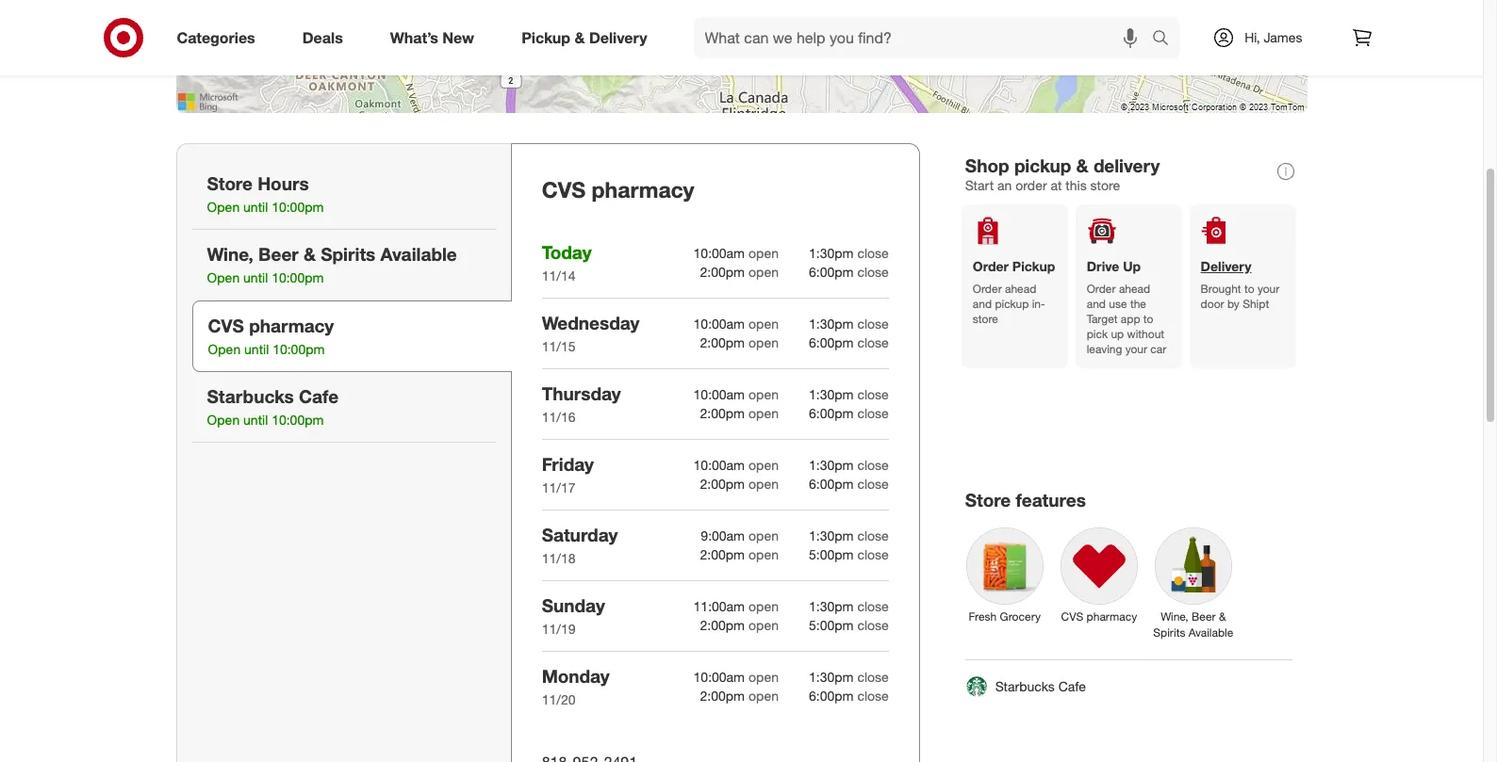 Task type: describe. For each thing, give the bounding box(es) containing it.
1:30pm close for today
[[809, 245, 889, 261]]

1:30pm close for sunday
[[809, 598, 889, 614]]

and for drive
[[1087, 297, 1106, 311]]

the
[[1130, 297, 1146, 311]]

monday 11/20
[[542, 665, 610, 708]]

new
[[442, 28, 474, 47]]

cafe for starbucks cafe
[[1058, 679, 1086, 695]]

brought
[[1201, 282, 1241, 296]]

10:00am for friday
[[693, 457, 745, 473]]

fresh grocery
[[969, 610, 1041, 624]]

hi, james
[[1245, 29, 1302, 45]]

grocery
[[1000, 610, 1041, 624]]

10:00am open for thursday
[[693, 386, 779, 402]]

9:00am open
[[701, 528, 779, 544]]

9 close from the top
[[857, 528, 889, 544]]

5:00pm close for saturday
[[809, 547, 889, 563]]

1:30pm for sunday
[[809, 598, 854, 614]]

2:00pm for monday
[[700, 688, 745, 704]]

open for cvs pharmacy
[[208, 341, 241, 357]]

store capabilities with hours, vertical tabs tab list
[[176, 143, 512, 763]]

5:00pm for sunday
[[809, 617, 854, 633]]

store for store hours open until 10:00pm
[[207, 173, 253, 194]]

in-
[[1032, 297, 1045, 311]]

3 open from the top
[[748, 316, 779, 332]]

2 vertical spatial pharmacy
[[1087, 610, 1137, 624]]

& for shop pickup & delivery start an order at this store
[[1076, 155, 1088, 176]]

thursday 11/16
[[542, 383, 621, 425]]

car
[[1150, 342, 1166, 356]]

& for wine, beer & spirits available open until 10:00pm
[[304, 243, 316, 265]]

an
[[997, 177, 1012, 193]]

12 close from the top
[[857, 617, 889, 633]]

2:00pm for saturday
[[700, 547, 745, 563]]

search
[[1144, 30, 1189, 49]]

spirits for wine, beer & spirits available open until 10:00pm
[[321, 243, 375, 265]]

10:00am for thursday
[[693, 386, 745, 402]]

10:00am open for today
[[693, 245, 779, 261]]

1 open from the top
[[748, 245, 779, 261]]

to inside drive up order ahead and use the target app to pick up without leaving your car
[[1143, 312, 1153, 326]]

up
[[1123, 258, 1141, 274]]

starbucks cafe open until 10:00pm
[[207, 386, 339, 428]]

store inside shop pickup & delivery start an order at this store
[[1090, 177, 1120, 193]]

10:00am open for monday
[[693, 669, 779, 685]]

11/14
[[542, 268, 576, 284]]

what's
[[390, 28, 438, 47]]

6:00pm for thursday
[[809, 405, 854, 421]]

11/16
[[542, 409, 576, 425]]

friday 11/17
[[542, 453, 594, 496]]

this
[[1066, 177, 1087, 193]]

shop pickup & delivery start an order at this store
[[965, 155, 1160, 193]]

2 open from the top
[[748, 264, 779, 280]]

fresh grocery link
[[958, 520, 1052, 629]]

0 vertical spatial pickup
[[521, 28, 570, 47]]

1:30pm for today
[[809, 245, 854, 261]]

9:00am
[[701, 528, 745, 544]]

order
[[1016, 177, 1047, 193]]

what's new link
[[374, 17, 498, 58]]

10:00am for wednesday
[[693, 316, 745, 332]]

categories
[[177, 28, 255, 47]]

2:00pm open for monday
[[700, 688, 779, 704]]

starbucks cafe
[[995, 679, 1086, 695]]

saturday
[[542, 524, 618, 546]]

delivery inside delivery brought to your door by shipt
[[1201, 258, 1251, 274]]

cvs pharmacy link
[[1052, 520, 1146, 629]]

2 close from the top
[[857, 264, 889, 280]]

3 close from the top
[[857, 316, 889, 332]]

james
[[1264, 29, 1302, 45]]

6 close from the top
[[857, 405, 889, 421]]

wednesday 11/15
[[542, 312, 640, 354]]

cvs pharmacy open until 10:00pm
[[208, 315, 334, 357]]

by
[[1227, 297, 1240, 311]]

to inside delivery brought to your door by shipt
[[1244, 282, 1254, 296]]

1 vertical spatial cvs pharmacy
[[1061, 610, 1137, 624]]

categories link
[[161, 17, 279, 58]]

shipt
[[1243, 297, 1269, 311]]

spirits for wine, beer & spirits available
[[1153, 626, 1185, 640]]

your inside delivery brought to your door by shipt
[[1257, 282, 1279, 296]]

2:00pm open for wednesday
[[700, 335, 779, 351]]

5:00pm close for sunday
[[809, 617, 889, 633]]

12 open from the top
[[748, 617, 779, 633]]

features
[[1016, 490, 1086, 511]]

10:00pm for hours
[[272, 199, 324, 215]]

until inside wine, beer & spirits available open until 10:00pm
[[243, 270, 268, 286]]

door
[[1201, 297, 1224, 311]]

wine, beer & spirits available open until 10:00pm
[[207, 243, 457, 286]]

1:30pm for thursday
[[809, 386, 854, 402]]

6:00pm for monday
[[809, 688, 854, 704]]

1 close from the top
[[857, 245, 889, 261]]

11 close from the top
[[857, 598, 889, 614]]

2:00pm for thursday
[[700, 405, 745, 421]]

pickup inside shop pickup & delivery start an order at this store
[[1014, 155, 1071, 176]]

6:00pm close for wednesday
[[809, 335, 889, 351]]

available for wine, beer & spirits available open until 10:00pm
[[380, 243, 457, 265]]

hi,
[[1245, 29, 1260, 45]]

1:30pm close for monday
[[809, 669, 889, 685]]

wine, for wine, beer & spirits available
[[1161, 610, 1188, 624]]

6:00pm for today
[[809, 264, 854, 280]]

up
[[1111, 327, 1124, 341]]

store inside "order pickup order ahead and pickup in- store"
[[973, 312, 998, 326]]

2:00pm for sunday
[[700, 617, 745, 633]]

wednesday
[[542, 312, 640, 334]]

order pickup order ahead and pickup in- store
[[973, 258, 1055, 326]]

sunday 11/19
[[542, 595, 605, 637]]

deals link
[[286, 17, 366, 58]]

2:00pm open for thursday
[[700, 405, 779, 421]]

and for order
[[973, 297, 992, 311]]

2:00pm for friday
[[700, 476, 745, 492]]

2:00pm open for sunday
[[700, 617, 779, 633]]

what's new
[[390, 28, 474, 47]]

today
[[542, 241, 592, 263]]

delivery brought to your door by shipt
[[1201, 258, 1279, 311]]

1:30pm close for friday
[[809, 457, 889, 473]]

11 open from the top
[[748, 598, 779, 614]]

11/17
[[542, 480, 576, 496]]

without
[[1127, 327, 1164, 341]]

leaving
[[1087, 342, 1122, 356]]

starbucks for starbucks cafe
[[995, 679, 1055, 695]]

today 11/14
[[542, 241, 592, 284]]

cvs inside cvs pharmacy link
[[1061, 610, 1083, 624]]

use
[[1109, 297, 1127, 311]]

0 horizontal spatial delivery
[[589, 28, 647, 47]]

deals
[[302, 28, 343, 47]]

store features
[[965, 490, 1086, 511]]

at
[[1051, 177, 1062, 193]]

until for store
[[243, 199, 268, 215]]



Task type: locate. For each thing, give the bounding box(es) containing it.
1:30pm close for wednesday
[[809, 316, 889, 332]]

drive up order ahead and use the target app to pick up without leaving your car
[[1087, 258, 1166, 356]]

0 horizontal spatial pharmacy
[[249, 315, 334, 337]]

and
[[973, 297, 992, 311], [1087, 297, 1106, 311]]

ahead for pickup
[[1005, 282, 1036, 296]]

0 vertical spatial pickup
[[1014, 155, 1071, 176]]

10:00pm up starbucks cafe open until 10:00pm
[[273, 341, 325, 357]]

available
[[380, 243, 457, 265], [1189, 626, 1233, 640]]

cafe for starbucks cafe open until 10:00pm
[[299, 386, 339, 407]]

6:00pm close for today
[[809, 264, 889, 280]]

10:00pm down the hours
[[272, 199, 324, 215]]

1 horizontal spatial and
[[1087, 297, 1106, 311]]

open for store hours
[[207, 199, 240, 215]]

and inside "order pickup order ahead and pickup in- store"
[[973, 297, 992, 311]]

1 horizontal spatial cvs pharmacy
[[1061, 610, 1137, 624]]

10:00pm inside store hours open until 10:00pm
[[272, 199, 324, 215]]

2 and from the left
[[1087, 297, 1106, 311]]

0 horizontal spatial wine,
[[207, 243, 253, 265]]

& inside wine, beer & spirits available open until 10:00pm
[[304, 243, 316, 265]]

cvs pharmacy
[[542, 176, 694, 203], [1061, 610, 1137, 624]]

6 1:30pm from the top
[[809, 598, 854, 614]]

cvs pharmacy right grocery
[[1061, 610, 1137, 624]]

pickup right new
[[521, 28, 570, 47]]

1 vertical spatial 5:00pm close
[[809, 617, 889, 633]]

drive
[[1087, 258, 1119, 274]]

0 vertical spatial your
[[1257, 282, 1279, 296]]

1 1:30pm from the top
[[809, 245, 854, 261]]

6 2:00pm open from the top
[[700, 617, 779, 633]]

available inside wine, beer & spirits available
[[1189, 626, 1233, 640]]

1 vertical spatial cafe
[[1058, 679, 1086, 695]]

1 vertical spatial available
[[1189, 626, 1233, 640]]

10:00am for today
[[693, 245, 745, 261]]

open for starbucks cafe
[[207, 412, 240, 428]]

1:30pm
[[809, 245, 854, 261], [809, 316, 854, 332], [809, 386, 854, 402], [809, 457, 854, 473], [809, 528, 854, 544], [809, 598, 854, 614], [809, 669, 854, 685]]

5 1:30pm from the top
[[809, 528, 854, 544]]

spirits inside wine, beer & spirits available
[[1153, 626, 1185, 640]]

13 open from the top
[[748, 669, 779, 685]]

10:00pm for pharmacy
[[273, 341, 325, 357]]

0 horizontal spatial starbucks
[[207, 386, 294, 407]]

search button
[[1144, 17, 1189, 62]]

2 horizontal spatial cvs
[[1061, 610, 1083, 624]]

1:30pm for monday
[[809, 669, 854, 685]]

10 open from the top
[[748, 547, 779, 563]]

1 and from the left
[[973, 297, 992, 311]]

11/19
[[542, 621, 576, 637]]

1:30pm for saturday
[[809, 528, 854, 544]]

3 2:00pm open from the top
[[700, 405, 779, 421]]

13 close from the top
[[857, 669, 889, 685]]

ahead for up
[[1119, 282, 1150, 296]]

7 close from the top
[[857, 457, 889, 473]]

0 horizontal spatial beer
[[258, 243, 299, 265]]

cafe inside starbucks cafe open until 10:00pm
[[299, 386, 339, 407]]

0 vertical spatial spirits
[[321, 243, 375, 265]]

6:00pm for friday
[[809, 476, 854, 492]]

pharmacy
[[592, 176, 694, 203], [249, 315, 334, 337], [1087, 610, 1137, 624]]

10 close from the top
[[857, 547, 889, 563]]

14 open from the top
[[748, 688, 779, 704]]

to
[[1244, 282, 1254, 296], [1143, 312, 1153, 326]]

starbucks down cvs pharmacy open until 10:00pm
[[207, 386, 294, 407]]

store
[[207, 173, 253, 194], [965, 490, 1011, 511]]

delivery
[[1093, 155, 1160, 176]]

thursday
[[542, 383, 621, 404]]

4 10:00am from the top
[[693, 457, 745, 473]]

2:00pm open
[[700, 264, 779, 280], [700, 335, 779, 351], [700, 405, 779, 421], [700, 476, 779, 492], [700, 547, 779, 563], [700, 617, 779, 633], [700, 688, 779, 704]]

and inside drive up order ahead and use the target app to pick up without leaving your car
[[1087, 297, 1106, 311]]

5:00pm
[[809, 547, 854, 563], [809, 617, 854, 633]]

& inside shop pickup & delivery start an order at this store
[[1076, 155, 1088, 176]]

sunday
[[542, 595, 605, 616]]

fresh
[[969, 610, 997, 624]]

1 vertical spatial pickup
[[1012, 258, 1055, 274]]

0 vertical spatial available
[[380, 243, 457, 265]]

0 horizontal spatial pickup
[[521, 28, 570, 47]]

1 vertical spatial your
[[1125, 342, 1147, 356]]

5 6:00pm from the top
[[809, 688, 854, 704]]

5 open from the top
[[748, 386, 779, 402]]

beer inside wine, beer & spirits available open until 10:00pm
[[258, 243, 299, 265]]

0 vertical spatial delivery
[[589, 28, 647, 47]]

friday
[[542, 453, 594, 475]]

0 horizontal spatial cafe
[[299, 386, 339, 407]]

open inside store hours open until 10:00pm
[[207, 199, 240, 215]]

1 vertical spatial store
[[965, 490, 1011, 511]]

pickup left in-
[[995, 297, 1029, 311]]

4 6:00pm close from the top
[[809, 476, 889, 492]]

ahead up in-
[[1005, 282, 1036, 296]]

0 vertical spatial store
[[207, 173, 253, 194]]

1 horizontal spatial your
[[1257, 282, 1279, 296]]

1 vertical spatial spirits
[[1153, 626, 1185, 640]]

1:30pm for friday
[[809, 457, 854, 473]]

6 2:00pm from the top
[[700, 617, 745, 633]]

What can we help you find? suggestions appear below search field
[[693, 17, 1157, 58]]

6:00pm close for monday
[[809, 688, 889, 704]]

10:00pm for cafe
[[272, 412, 324, 428]]

0 vertical spatial pharmacy
[[592, 176, 694, 203]]

and left in-
[[973, 297, 992, 311]]

order for drive up
[[1087, 282, 1116, 296]]

2:00pm for today
[[700, 264, 745, 280]]

store
[[1090, 177, 1120, 193], [973, 312, 998, 326]]

1 horizontal spatial store
[[1090, 177, 1120, 193]]

until up starbucks cafe open until 10:00pm
[[244, 341, 269, 357]]

4 open from the top
[[748, 335, 779, 351]]

11:00am
[[693, 598, 745, 614]]

pickup & delivery link
[[505, 17, 671, 58]]

0 vertical spatial 5:00pm close
[[809, 547, 889, 563]]

1 vertical spatial cvs
[[208, 315, 244, 337]]

spirits inside wine, beer & spirits available open until 10:00pm
[[321, 243, 375, 265]]

pickup inside "order pickup order ahead and pickup in- store"
[[1012, 258, 1055, 274]]

6 open from the top
[[748, 405, 779, 421]]

0 vertical spatial cvs pharmacy
[[542, 176, 694, 203]]

2:00pm open for saturday
[[700, 547, 779, 563]]

cvs inside cvs pharmacy open until 10:00pm
[[208, 315, 244, 337]]

10:00pm down cvs pharmacy open until 10:00pm
[[272, 412, 324, 428]]

pickup
[[521, 28, 570, 47], [1012, 258, 1055, 274]]

wine, inside wine, beer & spirits available open until 10:00pm
[[207, 243, 253, 265]]

pharmacy inside cvs pharmacy open until 10:00pm
[[249, 315, 334, 337]]

0 vertical spatial starbucks
[[207, 386, 294, 407]]

4 10:00am open from the top
[[693, 457, 779, 473]]

5:00pm for saturday
[[809, 547, 854, 563]]

9 open from the top
[[748, 528, 779, 544]]

2 ahead from the left
[[1119, 282, 1150, 296]]

cvs right grocery
[[1061, 610, 1083, 624]]

4 2:00pm from the top
[[700, 476, 745, 492]]

0 horizontal spatial available
[[380, 243, 457, 265]]

until down cvs pharmacy open until 10:00pm
[[243, 412, 268, 428]]

1 1:30pm close from the top
[[809, 245, 889, 261]]

your inside drive up order ahead and use the target app to pick up without leaving your car
[[1125, 342, 1147, 356]]

2 vertical spatial cvs
[[1061, 610, 1083, 624]]

1:30pm for wednesday
[[809, 316, 854, 332]]

open inside starbucks cafe open until 10:00pm
[[207, 412, 240, 428]]

6:00pm close
[[809, 264, 889, 280], [809, 335, 889, 351], [809, 405, 889, 421], [809, 476, 889, 492], [809, 688, 889, 704]]

1 vertical spatial pickup
[[995, 297, 1029, 311]]

6:00pm close for friday
[[809, 476, 889, 492]]

8 open from the top
[[748, 476, 779, 492]]

10:00pm
[[272, 199, 324, 215], [272, 270, 324, 286], [273, 341, 325, 357], [272, 412, 324, 428]]

starbucks for starbucks cafe open until 10:00pm
[[207, 386, 294, 407]]

1 horizontal spatial store
[[965, 490, 1011, 511]]

& for wine, beer & spirits available
[[1219, 610, 1226, 624]]

until inside starbucks cafe open until 10:00pm
[[243, 412, 268, 428]]

1 horizontal spatial pickup
[[1012, 258, 1055, 274]]

3 2:00pm from the top
[[700, 405, 745, 421]]

your down without
[[1125, 342, 1147, 356]]

0 horizontal spatial store
[[207, 173, 253, 194]]

5 2:00pm open from the top
[[700, 547, 779, 563]]

2 6:00pm close from the top
[[809, 335, 889, 351]]

& inside wine, beer & spirits available
[[1219, 610, 1226, 624]]

10:00pm inside cvs pharmacy open until 10:00pm
[[273, 341, 325, 357]]

pickup
[[1014, 155, 1071, 176], [995, 297, 1029, 311]]

store left the hours
[[207, 173, 253, 194]]

0 horizontal spatial store
[[973, 312, 998, 326]]

2:00pm
[[700, 264, 745, 280], [700, 335, 745, 351], [700, 405, 745, 421], [700, 476, 745, 492], [700, 547, 745, 563], [700, 617, 745, 633], [700, 688, 745, 704]]

8 close from the top
[[857, 476, 889, 492]]

close
[[857, 245, 889, 261], [857, 264, 889, 280], [857, 316, 889, 332], [857, 335, 889, 351], [857, 386, 889, 402], [857, 405, 889, 421], [857, 457, 889, 473], [857, 476, 889, 492], [857, 528, 889, 544], [857, 547, 889, 563], [857, 598, 889, 614], [857, 617, 889, 633], [857, 669, 889, 685], [857, 688, 889, 704]]

2 5:00pm close from the top
[[809, 617, 889, 633]]

10:00pm up cvs pharmacy open until 10:00pm
[[272, 270, 324, 286]]

open inside wine, beer & spirits available open until 10:00pm
[[207, 270, 240, 286]]

11/20
[[542, 692, 576, 708]]

5 6:00pm close from the top
[[809, 688, 889, 704]]

2:00pm open for today
[[700, 264, 779, 280]]

beer
[[258, 243, 299, 265], [1192, 610, 1216, 624]]

0 vertical spatial 5:00pm
[[809, 547, 854, 563]]

start
[[965, 177, 994, 193]]

pickup inside "order pickup order ahead and pickup in- store"
[[995, 297, 1029, 311]]

14 close from the top
[[857, 688, 889, 704]]

10:00am
[[693, 245, 745, 261], [693, 316, 745, 332], [693, 386, 745, 402], [693, 457, 745, 473], [693, 669, 745, 685]]

10:00am open
[[693, 245, 779, 261], [693, 316, 779, 332], [693, 386, 779, 402], [693, 457, 779, 473], [693, 669, 779, 685]]

1 vertical spatial pharmacy
[[249, 315, 334, 337]]

4 6:00pm from the top
[[809, 476, 854, 492]]

3 10:00am open from the top
[[693, 386, 779, 402]]

beer inside wine, beer & spirits available
[[1192, 610, 1216, 624]]

1 6:00pm close from the top
[[809, 264, 889, 280]]

1 horizontal spatial cafe
[[1058, 679, 1086, 695]]

10:00pm inside wine, beer & spirits available open until 10:00pm
[[272, 270, 324, 286]]

beer for wine, beer & spirits available open until 10:00pm
[[258, 243, 299, 265]]

cafe
[[299, 386, 339, 407], [1058, 679, 1086, 695]]

0 horizontal spatial and
[[973, 297, 992, 311]]

wine, for wine, beer & spirits available open until 10:00pm
[[207, 243, 253, 265]]

and up target
[[1087, 297, 1106, 311]]

3 6:00pm from the top
[[809, 405, 854, 421]]

1 horizontal spatial pharmacy
[[592, 176, 694, 203]]

11/15
[[542, 338, 576, 354]]

7 open from the top
[[748, 457, 779, 473]]

until up cvs pharmacy open until 10:00pm
[[243, 270, 268, 286]]

1 vertical spatial delivery
[[1201, 258, 1251, 274]]

open inside cvs pharmacy open until 10:00pm
[[208, 341, 241, 357]]

1:30pm close for thursday
[[809, 386, 889, 402]]

1 horizontal spatial wine,
[[1161, 610, 1188, 624]]

your
[[1257, 282, 1279, 296], [1125, 342, 1147, 356]]

0 vertical spatial cafe
[[299, 386, 339, 407]]

1 horizontal spatial to
[[1244, 282, 1254, 296]]

app
[[1121, 312, 1140, 326]]

1 6:00pm from the top
[[809, 264, 854, 280]]

2 1:30pm from the top
[[809, 316, 854, 332]]

0 vertical spatial store
[[1090, 177, 1120, 193]]

3 1:30pm close from the top
[[809, 386, 889, 402]]

1 2:00pm open from the top
[[700, 264, 779, 280]]

cvs up starbucks cafe open until 10:00pm
[[208, 315, 244, 337]]

0 vertical spatial to
[[1244, 282, 1254, 296]]

shop
[[965, 155, 1009, 176]]

1 horizontal spatial cvs
[[542, 176, 586, 203]]

1:30pm close
[[809, 245, 889, 261], [809, 316, 889, 332], [809, 386, 889, 402], [809, 457, 889, 473], [809, 528, 889, 544], [809, 598, 889, 614], [809, 669, 889, 685]]

2 2:00pm from the top
[[700, 335, 745, 351]]

wine, down store hours open until 10:00pm
[[207, 243, 253, 265]]

until for starbucks
[[243, 412, 268, 428]]

ahead inside "order pickup order ahead and pickup in- store"
[[1005, 282, 1036, 296]]

monday
[[542, 665, 610, 687]]

1 vertical spatial 5:00pm
[[809, 617, 854, 633]]

order
[[973, 258, 1009, 274], [973, 282, 1002, 296], [1087, 282, 1116, 296]]

0 vertical spatial beer
[[258, 243, 299, 265]]

1 ahead from the left
[[1005, 282, 1036, 296]]

0 vertical spatial wine,
[[207, 243, 253, 265]]

1:30pm close for saturday
[[809, 528, 889, 544]]

delivery
[[589, 28, 647, 47], [1201, 258, 1251, 274]]

available inside wine, beer & spirits available open until 10:00pm
[[380, 243, 457, 265]]

until for cvs
[[244, 341, 269, 357]]

2 10:00am open from the top
[[693, 316, 779, 332]]

1 horizontal spatial available
[[1189, 626, 1233, 640]]

1 5:00pm from the top
[[809, 547, 854, 563]]

2 6:00pm from the top
[[809, 335, 854, 351]]

1 10:00am open from the top
[[693, 245, 779, 261]]

10:00pm inside starbucks cafe open until 10:00pm
[[272, 412, 324, 428]]

6 1:30pm close from the top
[[809, 598, 889, 614]]

1 vertical spatial store
[[973, 312, 998, 326]]

2:00pm for wednesday
[[700, 335, 745, 351]]

hours
[[258, 173, 309, 194]]

your up shipt
[[1257, 282, 1279, 296]]

wine, beer & spirits available
[[1153, 610, 1233, 640]]

order inside drive up order ahead and use the target app to pick up without leaving your car
[[1087, 282, 1116, 296]]

to up shipt
[[1244, 282, 1254, 296]]

10:00am open for friday
[[693, 457, 779, 473]]

pickup up order
[[1014, 155, 1071, 176]]

1 vertical spatial to
[[1143, 312, 1153, 326]]

1 vertical spatial beer
[[1192, 610, 1216, 624]]

0 horizontal spatial cvs pharmacy
[[542, 176, 694, 203]]

1 horizontal spatial delivery
[[1201, 258, 1251, 274]]

5 10:00am from the top
[[693, 669, 745, 685]]

until inside store hours open until 10:00pm
[[243, 199, 268, 215]]

store for store features
[[965, 490, 1011, 511]]

2 10:00am from the top
[[693, 316, 745, 332]]

starbucks down grocery
[[995, 679, 1055, 695]]

0 horizontal spatial spirits
[[321, 243, 375, 265]]

4 1:30pm close from the top
[[809, 457, 889, 473]]

beer for wine, beer & spirits available
[[1192, 610, 1216, 624]]

1 horizontal spatial starbucks
[[995, 679, 1055, 695]]

7 1:30pm close from the top
[[809, 669, 889, 685]]

5 1:30pm close from the top
[[809, 528, 889, 544]]

5 2:00pm from the top
[[700, 547, 745, 563]]

0 horizontal spatial ahead
[[1005, 282, 1036, 296]]

3 6:00pm close from the top
[[809, 405, 889, 421]]

store inside store hours open until 10:00pm
[[207, 173, 253, 194]]

wine, right cvs pharmacy link
[[1161, 610, 1188, 624]]

5:00pm close
[[809, 547, 889, 563], [809, 617, 889, 633]]

4 1:30pm from the top
[[809, 457, 854, 473]]

store hours open until 10:00pm
[[207, 173, 324, 215]]

2 horizontal spatial pharmacy
[[1087, 610, 1137, 624]]

until down the hours
[[243, 199, 268, 215]]

&
[[575, 28, 585, 47], [1076, 155, 1088, 176], [304, 243, 316, 265], [1219, 610, 1226, 624]]

starbucks inside starbucks cafe open until 10:00pm
[[207, 386, 294, 407]]

6:00pm close for thursday
[[809, 405, 889, 421]]

order for order pickup
[[973, 282, 1002, 296]]

11:00am open
[[693, 598, 779, 614]]

4 close from the top
[[857, 335, 889, 351]]

pick
[[1087, 327, 1108, 341]]

available for wine, beer & spirits available
[[1189, 626, 1233, 640]]

cvs up today
[[542, 176, 586, 203]]

2:00pm open for friday
[[700, 476, 779, 492]]

5 close from the top
[[857, 386, 889, 402]]

0 horizontal spatial to
[[1143, 312, 1153, 326]]

until inside cvs pharmacy open until 10:00pm
[[244, 341, 269, 357]]

7 2:00pm open from the top
[[700, 688, 779, 704]]

2 1:30pm close from the top
[[809, 316, 889, 332]]

6:00pm for wednesday
[[809, 335, 854, 351]]

10:00am open for wednesday
[[693, 316, 779, 332]]

store left the features
[[965, 490, 1011, 511]]

5 10:00am open from the top
[[693, 669, 779, 685]]

4 2:00pm open from the top
[[700, 476, 779, 492]]

6:00pm
[[809, 264, 854, 280], [809, 335, 854, 351], [809, 405, 854, 421], [809, 476, 854, 492], [809, 688, 854, 704]]

until
[[243, 199, 268, 215], [243, 270, 268, 286], [244, 341, 269, 357], [243, 412, 268, 428]]

7 1:30pm from the top
[[809, 669, 854, 685]]

1 horizontal spatial spirits
[[1153, 626, 1185, 640]]

1 vertical spatial starbucks
[[995, 679, 1055, 695]]

ahead inside drive up order ahead and use the target app to pick up without leaving your car
[[1119, 282, 1150, 296]]

wine, inside wine, beer & spirits available
[[1161, 610, 1188, 624]]

1 10:00am from the top
[[693, 245, 745, 261]]

0 horizontal spatial your
[[1125, 342, 1147, 356]]

to up without
[[1143, 312, 1153, 326]]

target
[[1087, 312, 1118, 326]]

spirits
[[321, 243, 375, 265], [1153, 626, 1185, 640]]

3 1:30pm from the top
[[809, 386, 854, 402]]

1 5:00pm close from the top
[[809, 547, 889, 563]]

0 horizontal spatial cvs
[[208, 315, 244, 337]]

pickup up in-
[[1012, 258, 1055, 274]]

1 vertical spatial wine,
[[1161, 610, 1188, 624]]

3 10:00am from the top
[[693, 386, 745, 402]]

wine, beer & spirits available link
[[1146, 520, 1240, 645]]

cvs pharmacy up today
[[542, 176, 694, 203]]

1 2:00pm from the top
[[700, 264, 745, 280]]

pickup & delivery
[[521, 28, 647, 47]]

0 vertical spatial cvs
[[542, 176, 586, 203]]

saturday 11/18
[[542, 524, 618, 567]]

7 2:00pm from the top
[[700, 688, 745, 704]]

open
[[748, 245, 779, 261], [748, 264, 779, 280], [748, 316, 779, 332], [748, 335, 779, 351], [748, 386, 779, 402], [748, 405, 779, 421], [748, 457, 779, 473], [748, 476, 779, 492], [748, 528, 779, 544], [748, 547, 779, 563], [748, 598, 779, 614], [748, 617, 779, 633], [748, 669, 779, 685], [748, 688, 779, 704]]

10:00am for monday
[[693, 669, 745, 685]]

ahead up the
[[1119, 282, 1150, 296]]

1 horizontal spatial beer
[[1192, 610, 1216, 624]]

11/18
[[542, 551, 576, 567]]

2 2:00pm open from the top
[[700, 335, 779, 351]]

2 5:00pm from the top
[[809, 617, 854, 633]]

1 horizontal spatial ahead
[[1119, 282, 1150, 296]]



Task type: vqa. For each thing, say whether or not it's contained in the screenshot.


